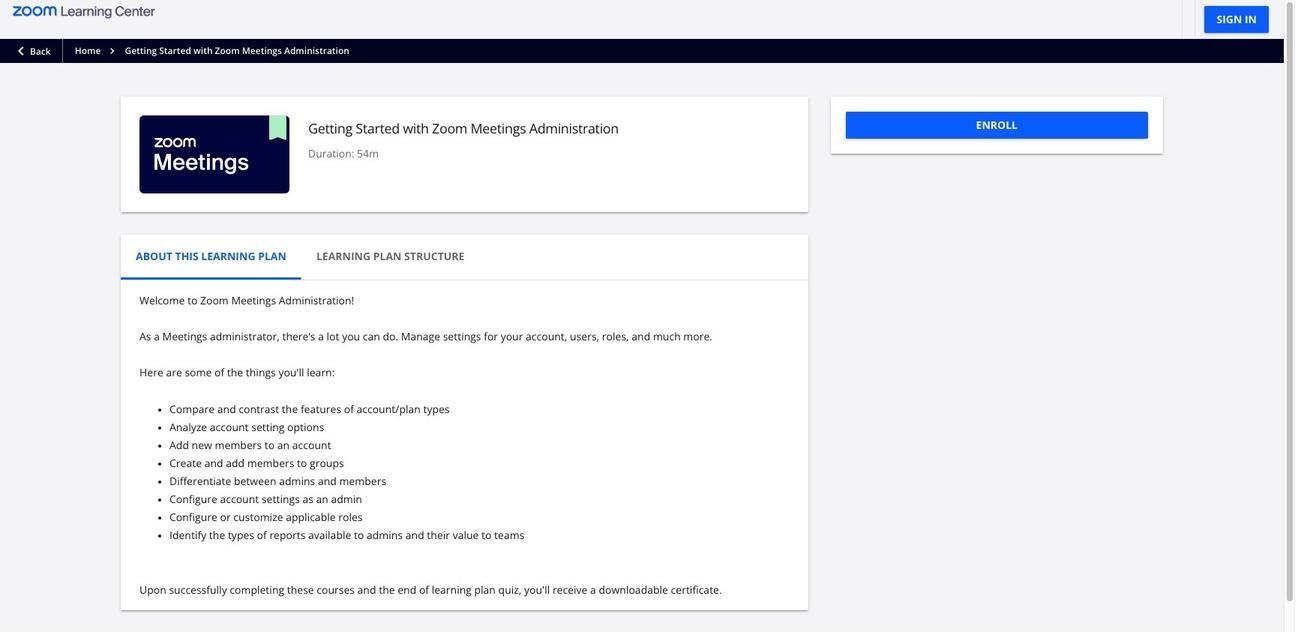 Task type: vqa. For each thing, say whether or not it's contained in the screenshot.
Go to Zoom Learning Center homepage image
yes



Task type: describe. For each thing, give the bounding box(es) containing it.
go to zoom learning center homepage image
[[13, 6, 155, 19]]



